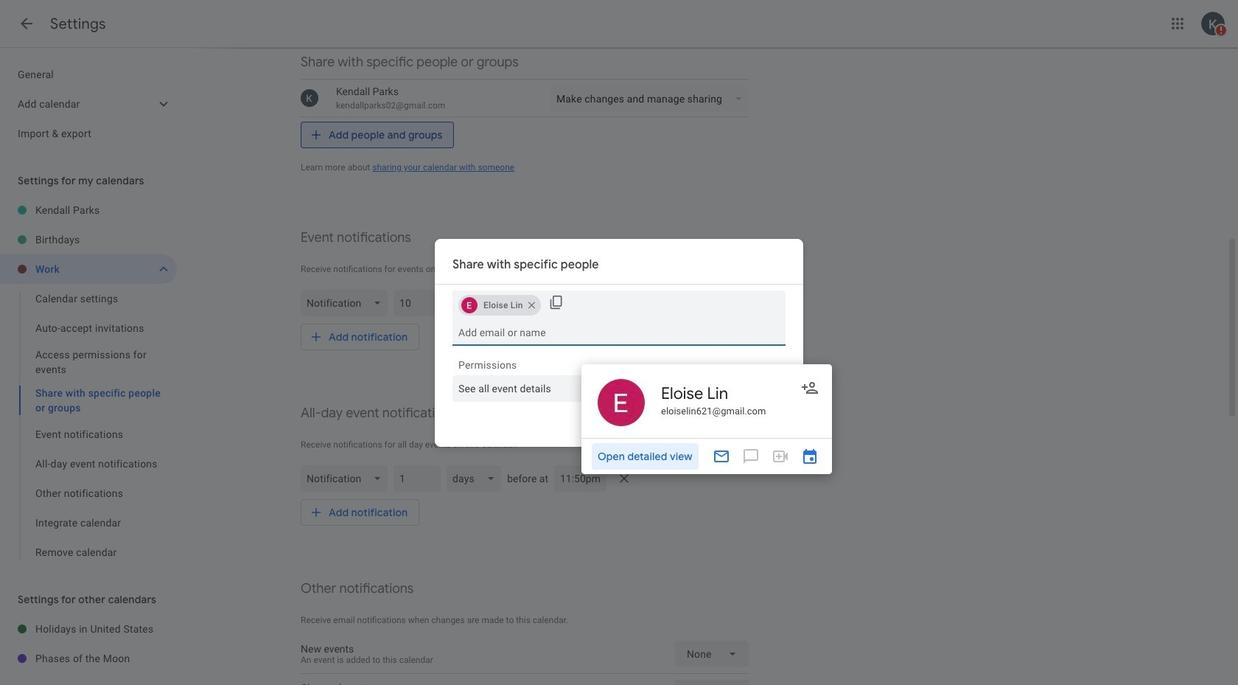 Task type: vqa. For each thing, say whether or not it's contained in the screenshot.
options
no



Task type: describe. For each thing, give the bounding box(es) containing it.
phases of the moon tree item
[[0, 644, 177, 673]]

Minutes in advance for notification number field
[[400, 290, 435, 316]]

Add email or name text field
[[459, 319, 780, 345]]

work tree item
[[0, 254, 177, 284]]

eloise lin, selected option
[[459, 293, 541, 317]]

3 tree from the top
[[0, 614, 177, 673]]

birthdays tree item
[[0, 225, 177, 254]]



Task type: locate. For each thing, give the bounding box(es) containing it.
Days in advance for notification number field
[[400, 465, 435, 492]]

tree
[[0, 60, 177, 148], [0, 195, 177, 567], [0, 614, 177, 673]]

dialog
[[435, 239, 804, 447]]

1 tree from the top
[[0, 60, 177, 148]]

0 vertical spatial tree
[[0, 60, 177, 148]]

2 vertical spatial tree
[[0, 614, 177, 673]]

2 tree from the top
[[0, 195, 177, 567]]

1 vertical spatial tree
[[0, 195, 177, 567]]

None field
[[453, 375, 786, 402]]

selected people list box
[[453, 290, 545, 319]]

10 minutes before element
[[301, 287, 749, 319]]

kendall parks tree item
[[0, 195, 177, 225]]

tree item
[[0, 381, 177, 420]]

information card element
[[582, 364, 833, 474]]

go back image
[[18, 15, 35, 32]]

holidays in united states tree item
[[0, 614, 177, 644]]

the day before at 11:50pm element
[[301, 462, 749, 495]]

heading
[[50, 15, 106, 33]]

group
[[0, 284, 177, 567]]



